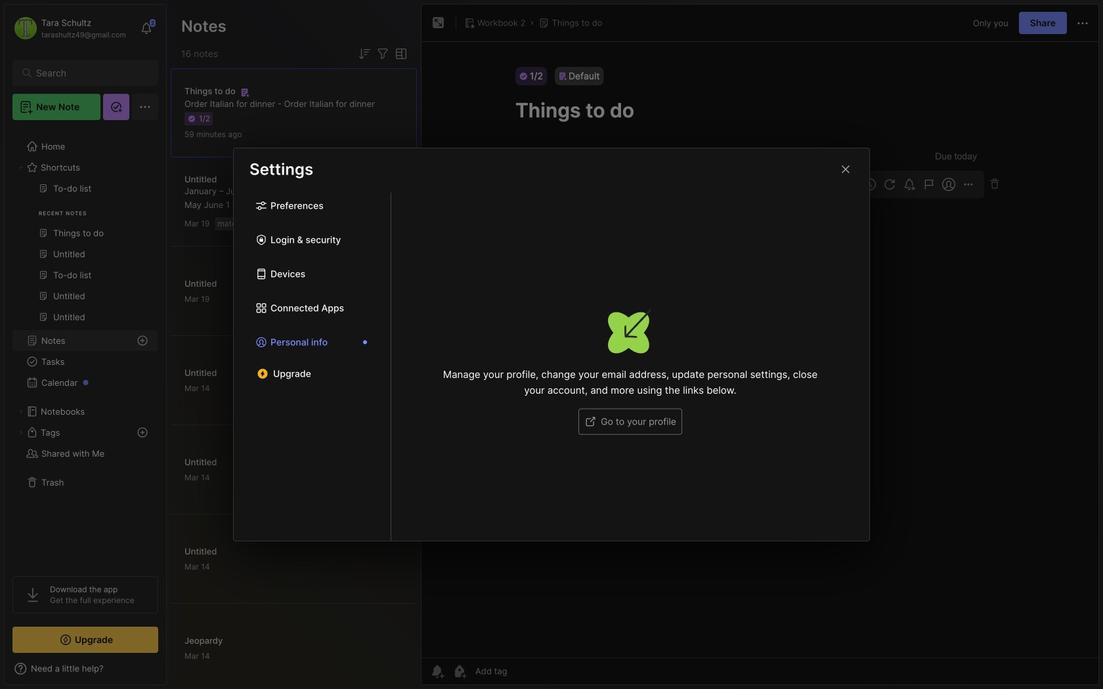 Task type: locate. For each thing, give the bounding box(es) containing it.
note window element
[[421, 4, 1100, 686]]

Search text field
[[36, 67, 141, 80]]

expand tags image
[[17, 429, 25, 437]]

None search field
[[36, 65, 141, 81]]

group inside tree
[[12, 178, 158, 336]]

add tag image
[[452, 664, 468, 680]]

tab list
[[234, 193, 392, 541]]

tree
[[5, 128, 166, 565]]

group
[[12, 178, 158, 336]]



Task type: vqa. For each thing, say whether or not it's contained in the screenshot.
Notebooks
no



Task type: describe. For each thing, give the bounding box(es) containing it.
add a reminder image
[[430, 664, 445, 680]]

main element
[[0, 0, 171, 690]]

tree inside the main element
[[5, 128, 166, 565]]

none search field inside the main element
[[36, 65, 141, 81]]

Note Editor text field
[[422, 41, 1099, 658]]

close image
[[838, 162, 854, 177]]

expand notebooks image
[[17, 408, 25, 416]]

expand note image
[[431, 15, 447, 31]]



